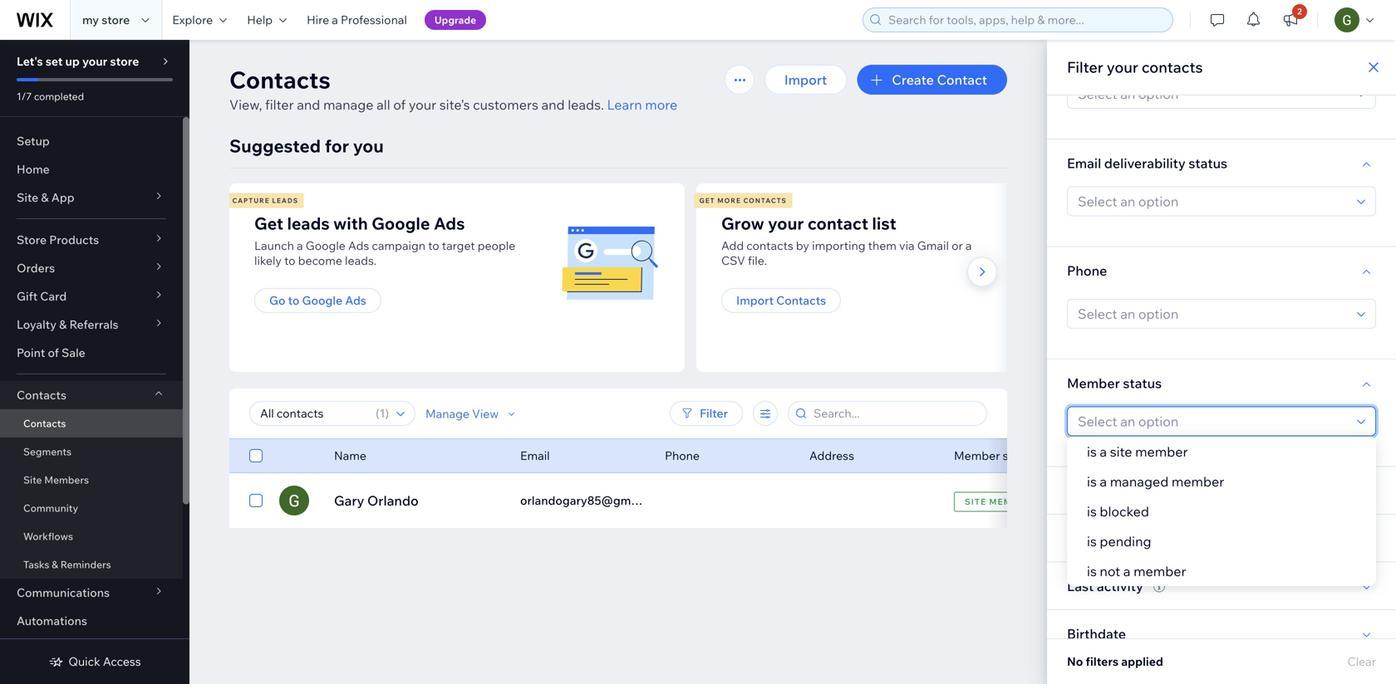 Task type: locate. For each thing, give the bounding box(es) containing it.
Select an option field
[[1073, 80, 1352, 108], [1073, 187, 1352, 216], [1073, 300, 1352, 328], [1073, 408, 1352, 436]]

contacts up filter
[[229, 65, 331, 94]]

a right or
[[966, 239, 972, 253]]

0 vertical spatial &
[[41, 190, 49, 205]]

app
[[51, 190, 74, 205]]

0 horizontal spatial leads.
[[345, 253, 377, 268]]

view,
[[229, 96, 262, 113]]

4 select an option field from the top
[[1073, 408, 1352, 436]]

5 is from the top
[[1087, 563, 1097, 580]]

member status up site member
[[954, 449, 1036, 463]]

automations
[[17, 614, 87, 629]]

Search for tools, apps, help & more... field
[[883, 8, 1168, 32]]

and right filter
[[297, 96, 320, 113]]

contacts up segments
[[23, 418, 66, 430]]

upgrade
[[435, 14, 476, 26]]

you
[[353, 135, 384, 157]]

contacts
[[1142, 58, 1203, 76], [746, 239, 793, 253]]

member down created
[[1134, 563, 1186, 580]]

via
[[899, 239, 915, 253]]

tasks & reminders
[[23, 559, 111, 571]]

1 horizontal spatial leads.
[[568, 96, 604, 113]]

contacts link
[[0, 410, 183, 438]]

& left app
[[41, 190, 49, 205]]

1 horizontal spatial status
[[1123, 375, 1162, 392]]

& inside 'popup button'
[[59, 317, 67, 332]]

member
[[1135, 444, 1188, 460], [1172, 474, 1224, 490], [1134, 563, 1186, 580]]

3 select an option field from the top
[[1073, 300, 1352, 328]]

0 horizontal spatial import
[[736, 293, 774, 308]]

0 vertical spatial store
[[102, 12, 130, 27]]

of left sale
[[48, 346, 59, 360]]

2 button
[[1272, 0, 1309, 40]]

gift card button
[[0, 283, 183, 311]]

ads
[[434, 213, 465, 234], [348, 239, 369, 253], [345, 293, 366, 308]]

1 horizontal spatial filter
[[1067, 58, 1103, 76]]

gary orlando image
[[279, 486, 309, 516]]

ads down get leads with google ads launch a google ads campaign to target people likely to become leads.
[[345, 293, 366, 308]]

1 horizontal spatial and
[[541, 96, 565, 113]]

& for tasks
[[52, 559, 58, 571]]

1 vertical spatial google
[[306, 239, 346, 253]]

view
[[472, 407, 499, 421]]

2 select an option field from the top
[[1073, 187, 1352, 216]]

contact down "is blocked"
[[1067, 530, 1117, 547]]

& right tasks
[[52, 559, 58, 571]]

filter
[[265, 96, 294, 113]]

deliverability
[[1104, 155, 1186, 171]]

import
[[784, 71, 827, 88], [736, 293, 774, 308]]

0 vertical spatial member
[[1135, 444, 1188, 460]]

2 is from the top
[[1087, 474, 1097, 490]]

setup link
[[0, 127, 183, 155]]

1 horizontal spatial member status
[[1067, 375, 1162, 392]]

1 horizontal spatial contacts
[[1142, 58, 1203, 76]]

let's set up your store
[[17, 54, 139, 69]]

1 vertical spatial member
[[954, 449, 1000, 463]]

0 vertical spatial contacts
[[1142, 58, 1203, 76]]

email up orlandogary85@gmail.com on the bottom
[[520, 449, 550, 463]]

contacts down by at the top right
[[776, 293, 826, 308]]

filter
[[1067, 58, 1103, 76], [700, 406, 728, 421]]

assignee
[[1067, 483, 1125, 499]]

1 vertical spatial ads
[[348, 239, 369, 253]]

status up is a site member
[[1123, 375, 1162, 392]]

to
[[428, 239, 439, 253], [284, 253, 295, 268], [288, 293, 299, 308]]

0 vertical spatial google
[[372, 213, 430, 234]]

manage view button
[[425, 407, 519, 422]]

1 vertical spatial store
[[110, 54, 139, 69]]

1 is from the top
[[1087, 444, 1097, 460]]

activity
[[1097, 578, 1143, 595]]

is left not
[[1087, 563, 1097, 580]]

all
[[377, 96, 390, 113]]

created
[[1120, 530, 1168, 547]]

and right "customers"
[[541, 96, 565, 113]]

hire a professional
[[307, 12, 407, 27]]

1 vertical spatial to
[[284, 253, 295, 268]]

None checkbox
[[249, 491, 263, 511]]

1 horizontal spatial &
[[52, 559, 58, 571]]

2 vertical spatial ads
[[345, 293, 366, 308]]

&
[[41, 190, 49, 205], [59, 317, 67, 332], [52, 559, 58, 571]]

google up become
[[306, 239, 346, 253]]

1 vertical spatial of
[[48, 346, 59, 360]]

of right all
[[393, 96, 406, 113]]

ads inside button
[[345, 293, 366, 308]]

3 is from the top
[[1087, 504, 1097, 520]]

email for email deliverability status
[[1067, 155, 1101, 171]]

not
[[1100, 563, 1120, 580]]

0 vertical spatial email
[[1067, 155, 1101, 171]]

quick access
[[68, 655, 141, 669]]

manage
[[425, 407, 470, 421]]

& inside popup button
[[41, 190, 49, 205]]

is a site member
[[1087, 444, 1188, 460]]

is
[[1087, 444, 1097, 460], [1087, 474, 1097, 490], [1087, 504, 1097, 520], [1087, 534, 1097, 550], [1087, 563, 1097, 580]]

member up is a managed member
[[1135, 444, 1188, 460]]

for
[[325, 135, 349, 157]]

0 horizontal spatial contact
[[937, 71, 987, 88]]

a left site
[[1100, 444, 1107, 460]]

2 vertical spatial member
[[1134, 563, 1186, 580]]

1 vertical spatial filter
[[700, 406, 728, 421]]

point of sale link
[[0, 339, 183, 367]]

import inside button
[[784, 71, 827, 88]]

create
[[892, 71, 934, 88]]

filter inside button
[[700, 406, 728, 421]]

to left target
[[428, 239, 439, 253]]

leads. inside contacts view, filter and manage all of your site's customers and leads. learn more
[[568, 96, 604, 113]]

4 is from the top
[[1087, 534, 1097, 550]]

import inside button
[[736, 293, 774, 308]]

1 vertical spatial contacts
[[746, 239, 793, 253]]

a down leads
[[297, 239, 303, 253]]

of
[[393, 96, 406, 113], [48, 346, 59, 360]]

0 vertical spatial to
[[428, 239, 439, 253]]

1 horizontal spatial import
[[784, 71, 827, 88]]

with
[[333, 213, 368, 234]]

to right go on the left
[[288, 293, 299, 308]]

is a managed member
[[1087, 474, 1224, 490]]

contacts
[[229, 65, 331, 94], [776, 293, 826, 308], [17, 388, 66, 403], [23, 418, 66, 430]]

is for is a managed member
[[1087, 474, 1097, 490]]

phone
[[1067, 262, 1107, 279], [665, 449, 700, 463]]

2 horizontal spatial status
[[1189, 155, 1227, 171]]

address
[[809, 449, 854, 463]]

1 vertical spatial leads.
[[345, 253, 377, 268]]

select an option field for member status
[[1073, 408, 1352, 436]]

1 horizontal spatial phone
[[1067, 262, 1107, 279]]

birthdate
[[1067, 626, 1126, 643]]

contacts down point of sale
[[17, 388, 66, 403]]

ads down with
[[348, 239, 369, 253]]

list box
[[1067, 437, 1376, 587]]

2 vertical spatial to
[[288, 293, 299, 308]]

1 vertical spatial contact
[[1067, 530, 1117, 547]]

0 vertical spatial phone
[[1067, 262, 1107, 279]]

campaign
[[372, 239, 426, 253]]

more
[[645, 96, 677, 113]]

status up site member
[[1003, 449, 1036, 463]]

contacts
[[743, 197, 787, 205]]

1 vertical spatial member status
[[954, 449, 1036, 463]]

orlandogary85@gmail.com
[[520, 494, 670, 508]]

2 vertical spatial status
[[1003, 449, 1036, 463]]

leads.
[[568, 96, 604, 113], [345, 253, 377, 268]]

1 vertical spatial import
[[736, 293, 774, 308]]

up
[[65, 54, 80, 69]]

them
[[868, 239, 897, 253]]

2 vertical spatial google
[[302, 293, 342, 308]]

0 vertical spatial import
[[784, 71, 827, 88]]

2 vertical spatial &
[[52, 559, 58, 571]]

point of sale
[[17, 346, 85, 360]]

2 vertical spatial site
[[965, 497, 987, 507]]

gary orlando
[[334, 493, 419, 509]]

list
[[872, 213, 896, 234]]

2 horizontal spatial &
[[59, 317, 67, 332]]

Unsaved view field
[[255, 402, 371, 425]]

email left deliverability
[[1067, 155, 1101, 171]]

is left site
[[1087, 444, 1097, 460]]

sidebar element
[[0, 40, 189, 685]]

0 vertical spatial contact
[[937, 71, 987, 88]]

your inside sidebar element
[[82, 54, 107, 69]]

leads. left learn
[[568, 96, 604, 113]]

0 vertical spatial of
[[393, 96, 406, 113]]

site for site members
[[23, 474, 42, 487]]

site inside popup button
[[17, 190, 38, 205]]

to down "launch"
[[284, 253, 295, 268]]

0 vertical spatial filter
[[1067, 58, 1103, 76]]

contacts inside grow your contact list add contacts by importing them via gmail or a csv file.
[[746, 239, 793, 253]]

1
[[380, 406, 385, 421]]

filter button
[[670, 401, 743, 426]]

list
[[227, 184, 1158, 372]]

is up "is blocked"
[[1087, 474, 1097, 490]]

( 1 )
[[376, 406, 389, 421]]

select an option field for phone
[[1073, 300, 1352, 328]]

member
[[1067, 375, 1120, 392], [954, 449, 1000, 463], [989, 497, 1031, 507]]

is down assignee
[[1087, 504, 1097, 520]]

1 vertical spatial &
[[59, 317, 67, 332]]

0 horizontal spatial filter
[[700, 406, 728, 421]]

contact right the create
[[937, 71, 987, 88]]

1 horizontal spatial email
[[1067, 155, 1101, 171]]

store down my store
[[110, 54, 139, 69]]

1 vertical spatial email
[[520, 449, 550, 463]]

quick
[[68, 655, 100, 669]]

2 vertical spatial member
[[989, 497, 1031, 507]]

completed
[[34, 90, 84, 103]]

google up campaign
[[372, 213, 430, 234]]

0 vertical spatial leads.
[[568, 96, 604, 113]]

0 horizontal spatial contacts
[[746, 239, 793, 253]]

1 vertical spatial status
[[1123, 375, 1162, 392]]

last activity
[[1067, 578, 1143, 595]]

& right loyalty
[[59, 317, 67, 332]]

contacts inside contacts link
[[23, 418, 66, 430]]

is for is pending
[[1087, 534, 1097, 550]]

leads. down with
[[345, 253, 377, 268]]

tasks & reminders link
[[0, 551, 183, 579]]

status right deliverability
[[1189, 155, 1227, 171]]

target
[[442, 239, 475, 253]]

member status up site
[[1067, 375, 1162, 392]]

a right not
[[1123, 563, 1131, 580]]

0 horizontal spatial email
[[520, 449, 550, 463]]

store right my
[[102, 12, 130, 27]]

is left the pending
[[1087, 534, 1097, 550]]

site inside site members link
[[23, 474, 42, 487]]

leads
[[287, 213, 330, 234]]

ads up target
[[434, 213, 465, 234]]

0 vertical spatial site
[[17, 190, 38, 205]]

1 vertical spatial member
[[1172, 474, 1224, 490]]

1 horizontal spatial of
[[393, 96, 406, 113]]

0 horizontal spatial &
[[41, 190, 49, 205]]

1 vertical spatial phone
[[665, 449, 700, 463]]

google down become
[[302, 293, 342, 308]]

0 horizontal spatial and
[[297, 96, 320, 113]]

None checkbox
[[249, 446, 263, 466]]

contact
[[937, 71, 987, 88], [1067, 530, 1117, 547]]

get leads with google ads launch a google ads campaign to target people likely to become leads.
[[254, 213, 515, 268]]

site member
[[965, 497, 1031, 507]]

contacts inside contacts view, filter and manage all of your site's customers and leads. learn more
[[229, 65, 331, 94]]

site members
[[23, 474, 89, 487]]

0 horizontal spatial of
[[48, 346, 59, 360]]

go to google ads
[[269, 293, 366, 308]]

1 vertical spatial site
[[23, 474, 42, 487]]

hire a professional link
[[297, 0, 417, 40]]

launch
[[254, 239, 294, 253]]

email deliverability status
[[1067, 155, 1227, 171]]

member right the managed
[[1172, 474, 1224, 490]]

member for is a site member
[[1135, 444, 1188, 460]]

name
[[334, 449, 366, 463]]

get
[[254, 213, 283, 234]]

email for email
[[520, 449, 550, 463]]

site & app
[[17, 190, 74, 205]]



Task type: describe. For each thing, give the bounding box(es) containing it.
of inside sidebar element
[[48, 346, 59, 360]]

gift
[[17, 289, 38, 304]]

is for is not a member
[[1087, 563, 1097, 580]]

select an option field for email deliverability status
[[1073, 187, 1352, 216]]

add
[[721, 239, 744, 253]]

contact
[[808, 213, 868, 234]]

community link
[[0, 494, 183, 523]]

people
[[478, 239, 515, 253]]

1/7
[[17, 90, 32, 103]]

customers
[[473, 96, 538, 113]]

create contact
[[892, 71, 987, 88]]

1/7 completed
[[17, 90, 84, 103]]

site for site member
[[965, 497, 987, 507]]

file.
[[748, 253, 767, 268]]

importing
[[812, 239, 866, 253]]

import for import contacts
[[736, 293, 774, 308]]

leads
[[272, 197, 298, 205]]

list box containing is a site member
[[1067, 437, 1376, 587]]

a up "is blocked"
[[1100, 474, 1107, 490]]

contacts view, filter and manage all of your site's customers and leads. learn more
[[229, 65, 677, 113]]

manage
[[323, 96, 374, 113]]

)
[[385, 406, 389, 421]]

upgrade button
[[425, 10, 486, 30]]

segments
[[23, 446, 71, 458]]

site
[[1110, 444, 1132, 460]]

hire
[[307, 12, 329, 27]]

is pending
[[1087, 534, 1151, 550]]

professional
[[341, 12, 407, 27]]

is for is a site member
[[1087, 444, 1097, 460]]

0 horizontal spatial status
[[1003, 449, 1036, 463]]

import button
[[764, 65, 847, 95]]

0 vertical spatial status
[[1189, 155, 1227, 171]]

contacts button
[[0, 381, 183, 410]]

managed
[[1110, 474, 1169, 490]]

store
[[17, 233, 47, 247]]

pending
[[1100, 534, 1151, 550]]

capture
[[232, 197, 270, 205]]

a right hire at the left of the page
[[332, 12, 338, 27]]

likely
[[254, 253, 282, 268]]

reminders
[[60, 559, 111, 571]]

1 and from the left
[[297, 96, 320, 113]]

store inside sidebar element
[[110, 54, 139, 69]]

create contact button
[[857, 65, 1007, 95]]

filter for filter your contacts
[[1067, 58, 1103, 76]]

orders button
[[0, 254, 183, 283]]

suggested for you
[[229, 135, 384, 157]]

1 horizontal spatial contact
[[1067, 530, 1117, 547]]

2 and from the left
[[541, 96, 565, 113]]

filters
[[1086, 655, 1119, 669]]

your inside contacts view, filter and manage all of your site's customers and leads. learn more
[[409, 96, 436, 113]]

let's
[[17, 54, 43, 69]]

1 select an option field from the top
[[1073, 80, 1352, 108]]

communications
[[17, 586, 110, 600]]

tasks
[[23, 559, 49, 571]]

loyalty & referrals
[[17, 317, 118, 332]]

manage view
[[425, 407, 499, 421]]

orders
[[17, 261, 55, 275]]

explore
[[172, 12, 213, 27]]

site & app button
[[0, 184, 183, 212]]

orlando
[[367, 493, 419, 509]]

applied
[[1121, 655, 1163, 669]]

filter for filter
[[700, 406, 728, 421]]

setup
[[17, 134, 50, 148]]

2
[[1297, 6, 1302, 17]]

contact inside create contact button
[[937, 71, 987, 88]]

home
[[17, 162, 50, 177]]

grow your contact list add contacts by importing them via gmail or a csv file.
[[721, 213, 972, 268]]

no
[[1067, 655, 1083, 669]]

blocked
[[1100, 504, 1149, 520]]

site for site & app
[[17, 190, 38, 205]]

my
[[82, 12, 99, 27]]

a inside get leads with google ads launch a google ads campaign to target people likely to become leads.
[[297, 239, 303, 253]]

Search... field
[[809, 402, 981, 425]]

csv
[[721, 253, 745, 268]]

go
[[269, 293, 285, 308]]

members
[[44, 474, 89, 487]]

0 vertical spatial member status
[[1067, 375, 1162, 392]]

loyalty & referrals button
[[0, 311, 183, 339]]

contacts inside import contacts button
[[776, 293, 826, 308]]

& for loyalty
[[59, 317, 67, 332]]

become
[[298, 253, 342, 268]]

sale
[[62, 346, 85, 360]]

gift card
[[17, 289, 67, 304]]

0 vertical spatial member
[[1067, 375, 1120, 392]]

import for import
[[784, 71, 827, 88]]

gmail
[[917, 239, 949, 253]]

workflows link
[[0, 523, 183, 551]]

contacts inside contacts dropdown button
[[17, 388, 66, 403]]

your inside grow your contact list add contacts by importing them via gmail or a csv file.
[[768, 213, 804, 234]]

get
[[699, 197, 715, 205]]

is blocked
[[1087, 504, 1149, 520]]

0 vertical spatial ads
[[434, 213, 465, 234]]

my store
[[82, 12, 130, 27]]

member for is a managed member
[[1172, 474, 1224, 490]]

store products button
[[0, 226, 183, 254]]

to inside button
[[288, 293, 299, 308]]

member for is not a member
[[1134, 563, 1186, 580]]

a inside grow your contact list add contacts by importing them via gmail or a csv file.
[[966, 239, 972, 253]]

import contacts button
[[721, 288, 841, 313]]

site's
[[439, 96, 470, 113]]

capture leads
[[232, 197, 298, 205]]

grow
[[721, 213, 764, 234]]

filter your contacts
[[1067, 58, 1203, 76]]

of inside contacts view, filter and manage all of your site's customers and leads. learn more
[[393, 96, 406, 113]]

& for site
[[41, 190, 49, 205]]

0 horizontal spatial member status
[[954, 449, 1036, 463]]

google inside button
[[302, 293, 342, 308]]

learn more button
[[607, 95, 677, 115]]

leads. inside get leads with google ads launch a google ads campaign to target people likely to become leads.
[[345, 253, 377, 268]]

automations link
[[0, 607, 183, 636]]

is for is blocked
[[1087, 504, 1097, 520]]

gary
[[334, 493, 364, 509]]

loyalty
[[17, 317, 57, 332]]

0 horizontal spatial phone
[[665, 449, 700, 463]]

list containing get leads with google ads
[[227, 184, 1158, 372]]



Task type: vqa. For each thing, say whether or not it's contained in the screenshot.
applied
yes



